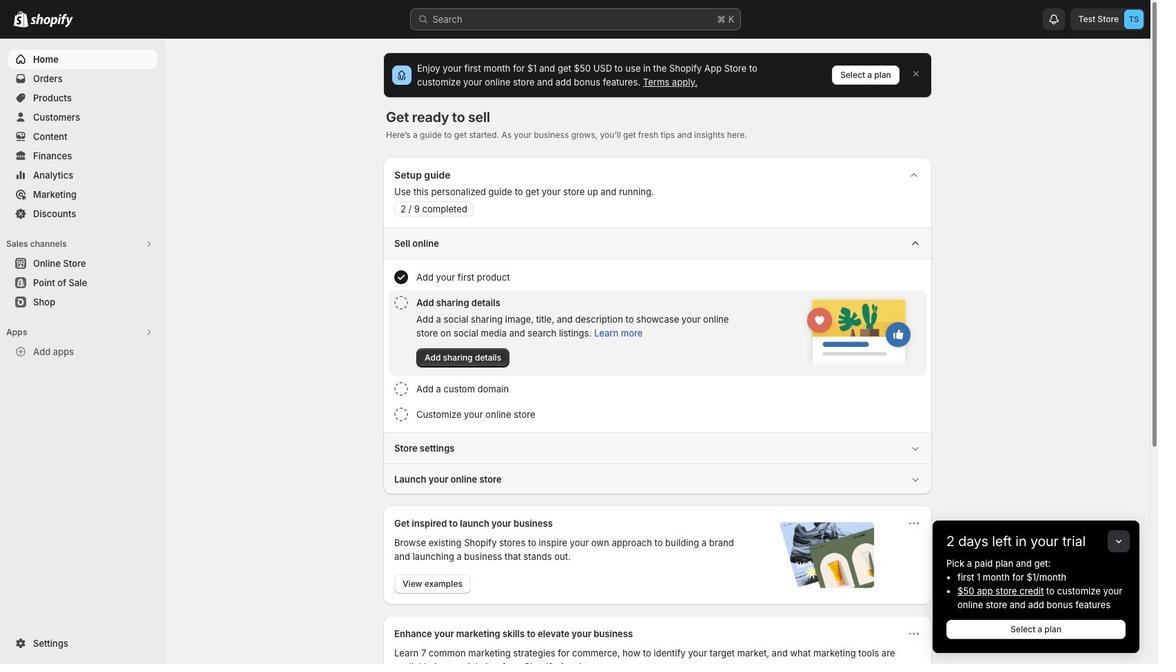 Task type: locate. For each thing, give the bounding box(es) containing it.
guide categories group
[[383, 228, 932, 494]]

add a custom domain group
[[389, 377, 927, 401]]

test store image
[[1125, 10, 1144, 29]]

add your first product group
[[389, 265, 927, 290]]

mark add sharing details as done image
[[394, 296, 408, 310]]

setup guide region
[[383, 157, 932, 494]]

shopify image
[[14, 11, 28, 28]]



Task type: vqa. For each thing, say whether or not it's contained in the screenshot.
with inside the the Customers who have purchased products with a specific tag
no



Task type: describe. For each thing, give the bounding box(es) containing it.
mark add a custom domain as done image
[[394, 382, 408, 396]]

sell online group
[[383, 228, 932, 432]]

mark customize your online store as done image
[[394, 408, 408, 421]]

shopify image
[[30, 14, 73, 28]]

customize your online store group
[[389, 402, 927, 427]]

add sharing details group
[[389, 290, 927, 376]]

mark add your first product as not done image
[[394, 270, 408, 284]]



